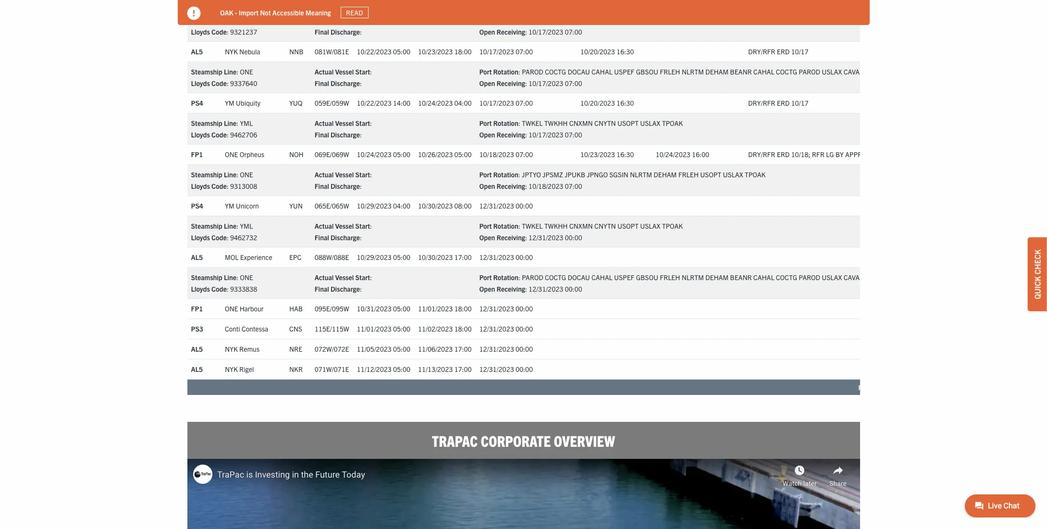 Task type: vqa. For each thing, say whether or not it's contained in the screenshot.
5th Line from the bottom of the page
yes



Task type: locate. For each thing, give the bounding box(es) containing it.
2 10/20/2023 16:30 from the top
[[581, 99, 634, 107]]

yml for steamship line : yml lloyds code : 9462732
[[240, 222, 253, 230]]

nkr
[[289, 365, 303, 374]]

0 vertical spatial deham
[[706, 67, 729, 76]]

1 vertical spatial cnxmn
[[570, 222, 593, 230]]

05:00 left 10/26/2023
[[393, 150, 411, 159]]

5 final from the top
[[315, 233, 329, 242]]

1 receiving from the top
[[497, 27, 526, 36]]

code down oak
[[212, 27, 227, 36]]

5 lloyds from the top
[[191, 233, 210, 242]]

1 vertical spatial uspef
[[615, 273, 635, 282]]

10/29/2023 04:00
[[357, 202, 411, 210]]

0 horizontal spatial 10/24/2023
[[357, 150, 392, 159]]

4 final from the top
[[315, 182, 329, 190]]

nyk nebula
[[225, 47, 260, 56]]

05:00 up the 11/01/2023 05:00
[[393, 305, 411, 313]]

cavan inside port rotation : parod coctg docau cahal uspef gbsou frleh nlrtm deham beanr cahal coctg parod uslax cavan usopt tpoak open receiving : 12/31/2023 00:00
[[844, 273, 865, 282]]

beanr inside port rotation : parod coctg docau cahal uspef gbsou frleh nlrtm deham beanr cahal coctg parod uslax cavan usopt tpoak open receiving : 12/31/2023 00:00
[[731, 273, 752, 282]]

tpoak inside port rotation : parod coctg docau cahal uspef gbsou frleh nlrtm deham beanr cahal coctg parod uslax cavan usopt tpoak open receiving : 12/31/2023 00:00
[[889, 273, 910, 282]]

2 gbsou from the top
[[636, 273, 659, 282]]

fp1
[[191, 150, 203, 159], [191, 305, 203, 313]]

1 beanr from the top
[[731, 67, 752, 76]]

2 vertical spatial dry/rfr
[[749, 150, 776, 159]]

1 twkhh from the top
[[545, 119, 568, 127]]

1 vertical spatial 16:30
[[617, 99, 634, 107]]

5 receiving from the top
[[497, 233, 526, 242]]

nyk left 'remus'
[[225, 345, 238, 354]]

gbsou for : 12/31/2023 00:00
[[636, 273, 659, 282]]

07:00
[[565, 27, 583, 36], [516, 47, 533, 56], [565, 79, 583, 87], [516, 99, 533, 107], [565, 130, 583, 139], [516, 150, 533, 159], [565, 182, 583, 190]]

lloyds for steamship line : one lloyds code : 9333838
[[191, 285, 210, 293]]

sgsin right jpngo
[[610, 170, 629, 179]]

rotation inside port rotation : jptyo jpsmz jpukb jpngo sgsin nlrtm deham frleh usopt uslax tpoak open receiving : 10/18/2023 07:00
[[494, 170, 519, 179]]

yml inside the steamship line : yml lloyds code : 9462732
[[240, 222, 253, 230]]

1 vertical spatial docau
[[568, 273, 590, 282]]

one orpheus
[[225, 150, 264, 159]]

one up the 9321237
[[240, 16, 253, 24]]

6 steamship from the top
[[191, 273, 223, 282]]

cnytn inside port rotation : twkel twkhh cnxmn cnytn usopt uslax tpoak open receiving : 10/17/2023 07:00
[[595, 119, 616, 127]]

deham inside port rotation : jptyo jpsmz jpukb jpngo sgsin nlrtm deham frleh usopt uslax tpoak open receiving : 10/18/2023 07:00
[[654, 170, 677, 179]]

5 actual from the top
[[315, 222, 334, 230]]

2 vertical spatial nlrtm
[[682, 273, 704, 282]]

start down 10/22/2023 14:00
[[356, 119, 370, 127]]

line inside steamship line : one lloyds code : 9337640
[[224, 67, 237, 76]]

records
[[859, 383, 883, 392]]

vessel down 065e/065w
[[335, 222, 354, 230]]

4 lloyds from the top
[[191, 182, 210, 190]]

11/01/2023 up 11/02/2023
[[418, 305, 453, 313]]

0 vertical spatial 10/30/2023
[[418, 202, 453, 210]]

1 vertical spatial 10/23/2023
[[581, 150, 615, 159]]

one
[[240, 16, 253, 24], [240, 67, 253, 76], [225, 150, 238, 159], [240, 170, 253, 179], [240, 273, 253, 282], [225, 305, 238, 313]]

1 10/30/2023 from the top
[[418, 202, 453, 210]]

twkhh for 12/31/2023
[[545, 222, 568, 230]]

lloyds left 9313008
[[191, 182, 210, 190]]

port inside port rotation : parod coctg docau cahal uspef gbsou frleh nlrtm deham beanr cahal coctg parod uslax cavan usopt tpoak open receiving : 12/31/2023 00:00
[[480, 273, 492, 282]]

2 code from the top
[[212, 79, 227, 87]]

3 open from the top
[[480, 130, 495, 139]]

1 10/20/2023 16:30 from the top
[[581, 47, 634, 56]]

actual
[[315, 16, 334, 24], [315, 67, 334, 76], [315, 119, 334, 127], [315, 170, 334, 179], [315, 222, 334, 230], [315, 273, 334, 282]]

port inside port rotation : parod coctg docau cahal uspef gbsou frleh nlrtm deham beanr cahal coctg parod uslax cavan usopt tpoak open receiving : 10/17/2023 07:00
[[480, 67, 492, 76]]

actual vessel start : final discharge : up 081w/081e
[[315, 16, 372, 36]]

1 horizontal spatial 11/01/2023
[[418, 305, 453, 313]]

12/31/2023 inside port rotation : parod coctg docau cahal uspef gbsou frleh nlrtm deham beanr cahal coctg parod uslax cavan usopt tpoak open receiving : 12/31/2023 00:00
[[529, 285, 564, 293]]

code inside steamship line : one lloyds code : 9333838
[[212, 285, 227, 293]]

1 17:00 from the top
[[455, 253, 472, 262]]

11/05/2023
[[357, 345, 392, 354]]

0 vertical spatial 18:00
[[455, 47, 472, 56]]

rfr
[[813, 150, 825, 159]]

2 line from the top
[[224, 67, 237, 76]]

2 twkel from the top
[[522, 222, 543, 230]]

10/24/2023
[[418, 99, 453, 107], [357, 150, 392, 159], [656, 150, 691, 159]]

0 vertical spatial yml
[[240, 119, 253, 127]]

0 vertical spatial ps4
[[191, 99, 203, 107]]

1 actual vessel start : final discharge : from the top
[[315, 16, 372, 36]]

lloyds
[[191, 27, 210, 36], [191, 79, 210, 87], [191, 130, 210, 139], [191, 182, 210, 190], [191, 233, 210, 242], [191, 285, 210, 293]]

0 vertical spatial twkel
[[522, 119, 543, 127]]

4 actual vessel start : final discharge : from the top
[[315, 170, 372, 190]]

1 steamship from the top
[[191, 16, 223, 24]]

sgsin for nlrtm
[[610, 170, 629, 179]]

9462732
[[230, 233, 257, 242]]

1 vertical spatial 17:00
[[455, 345, 472, 354]]

vessel
[[335, 16, 354, 24], [335, 67, 354, 76], [335, 119, 354, 127], [335, 170, 354, 179], [335, 222, 354, 230], [335, 273, 354, 282]]

05:00 for 11/12/2023 05:00
[[393, 365, 411, 374]]

1 al5 from the top
[[191, 47, 203, 56]]

steamship for steamship line : yml lloyds code : 9462732
[[191, 222, 223, 230]]

10/29/2023 right 088w/088e
[[357, 253, 392, 262]]

10/24/2023 left 16:00
[[656, 150, 691, 159]]

1 port from the top
[[480, 16, 492, 24]]

2 vertical spatial 17:00
[[455, 365, 472, 374]]

1 ym from the top
[[225, 99, 234, 107]]

actual vessel start : final discharge : for : 9321237
[[315, 16, 372, 36]]

yml inside steamship line : yml lloyds code : 9462706
[[240, 119, 253, 127]]

line up 9313008
[[224, 170, 237, 179]]

1 vertical spatial 18:00
[[455, 305, 472, 313]]

actual vessel start : final discharge : up 065e/065w
[[315, 170, 372, 190]]

nyk left rigel
[[225, 365, 238, 374]]

05:00 for 10/24/2023 05:00
[[393, 150, 411, 159]]

actual vessel start : final discharge :
[[315, 16, 372, 36], [315, 67, 372, 87], [315, 119, 372, 139], [315, 170, 372, 190], [315, 222, 372, 242], [315, 273, 372, 293]]

yun
[[289, 202, 303, 210]]

steamship inside steamship line : one lloyds code : 9337640
[[191, 67, 223, 76]]

0 vertical spatial frleh
[[660, 67, 681, 76]]

uspef inside port rotation : parod coctg docau cahal uspef gbsou frleh nlrtm deham beanr cahal coctg parod uslax cavan usopt tpoak open receiving : 12/31/2023 00:00
[[615, 273, 635, 282]]

0 vertical spatial dry/rfr erd 10/17
[[749, 47, 809, 56]]

open inside port rotation : krpus cnshg cnngb cnshk sgsin mypkg innsa inpav lkcmb thlch vnvut vnhph cnytn jptyo usopt uslax tpoak open receiving : 10/17/2023 07:00
[[480, 27, 495, 36]]

1 line from the top
[[224, 16, 237, 24]]

1 horizontal spatial jptyo
[[819, 16, 839, 24]]

11/02/2023 18:00
[[418, 325, 472, 333]]

05:00 up 11/05/2023 05:00
[[393, 325, 411, 333]]

0 vertical spatial jptyo
[[819, 16, 839, 24]]

0 vertical spatial nlrtm
[[682, 67, 704, 76]]

12/31/2023 00:00
[[480, 202, 533, 210], [480, 253, 533, 262], [480, 305, 533, 313], [480, 325, 533, 333], [480, 345, 533, 354], [480, 365, 533, 374]]

04:00 for 10/24/2023 04:00
[[455, 99, 472, 107]]

actual left read
[[315, 16, 334, 24]]

yml up '9462732'
[[240, 222, 253, 230]]

port for port rotation : parod coctg docau cahal uspef gbsou frleh nlrtm deham beanr cahal coctg parod uslax cavan usopt tpoak open receiving : 12/31/2023 00:00
[[480, 273, 492, 282]]

final up 088w/088e
[[315, 233, 329, 242]]

0 vertical spatial 10/20/2023 16:30
[[581, 47, 634, 56]]

0 horizontal spatial 10/18/2023
[[480, 150, 514, 159]]

2 vertical spatial 18:00
[[455, 325, 472, 333]]

beanr inside port rotation : parod coctg docau cahal uspef gbsou frleh nlrtm deham beanr cahal coctg parod uslax cavan usopt tpoak open receiving : 10/17/2023 07:00
[[731, 67, 752, 76]]

gbsou for : 10/17/2023 07:00
[[636, 67, 659, 76]]

6 port from the top
[[480, 273, 492, 282]]

11/01/2023 up "11/05/2023"
[[357, 325, 392, 333]]

code
[[212, 27, 227, 36], [212, 79, 227, 87], [212, 130, 227, 139], [212, 182, 227, 190], [212, 233, 227, 242], [212, 285, 227, 293]]

import
[[239, 8, 258, 17]]

1 start from the top
[[356, 16, 370, 24]]

read link
[[340, 7, 369, 18]]

vessel right meaning
[[335, 16, 354, 24]]

one up 9313008
[[240, 170, 253, 179]]

0 vertical spatial fp1
[[191, 150, 203, 159]]

1 vertical spatial cnytn
[[595, 119, 616, 127]]

mol experience
[[225, 253, 273, 262]]

actual vessel start : final discharge : for : 9462732
[[315, 222, 372, 242]]

jpsmz
[[543, 170, 563, 179]]

ym left unicorn
[[225, 202, 234, 210]]

final for : 9337640
[[315, 79, 329, 87]]

10/22/2023 right 081w/081e
[[357, 47, 392, 56]]

16:00
[[692, 150, 710, 159]]

cnxmn for : 12/31/2023 00:00
[[570, 222, 593, 230]]

2 actual from the top
[[315, 67, 334, 76]]

9313008
[[230, 182, 257, 190]]

dry/rfr erd 10/18; rfr lg by approval
[[749, 150, 879, 159]]

vessel down 059e/059w
[[335, 119, 354, 127]]

16:30 for 10/24/2023 04:00
[[617, 99, 634, 107]]

receiving inside port rotation : jptyo jpsmz jpukb jpngo sgsin nlrtm deham frleh usopt uslax tpoak open receiving : 10/18/2023 07:00
[[497, 182, 526, 190]]

6 line from the top
[[224, 273, 237, 282]]

1 vertical spatial frleh
[[679, 170, 699, 179]]

2 horizontal spatial 10/24/2023
[[656, 150, 691, 159]]

05:00 for 10/29/2023 05:00
[[393, 253, 411, 262]]

frleh inside port rotation : parod coctg docau cahal uspef gbsou frleh nlrtm deham beanr cahal coctg parod uslax cavan usopt tpoak open receiving : 10/17/2023 07:00
[[660, 67, 681, 76]]

10/20/2023 up port rotation : twkel twkhh cnxmn cnytn usopt uslax tpoak open receiving : 10/17/2023 07:00
[[581, 99, 615, 107]]

nyk
[[225, 47, 238, 56], [225, 345, 238, 354], [225, 365, 238, 374]]

uspef for : 10/17/2023 07:00
[[615, 67, 635, 76]]

one inside steamship line : one lloyds code : 9321237
[[240, 16, 253, 24]]

port for port rotation : twkel twkhh cnxmn cnytn usopt uslax tpoak open receiving : 10/17/2023 07:00
[[480, 119, 492, 127]]

usopt
[[840, 16, 861, 24], [867, 67, 888, 76], [618, 119, 639, 127], [701, 170, 722, 179], [618, 222, 639, 230], [867, 273, 888, 282]]

hab
[[289, 305, 303, 313]]

2 fp1 from the top
[[191, 305, 203, 313]]

6 open from the top
[[480, 285, 495, 293]]

lloyds left 9337640
[[191, 79, 210, 87]]

10/20/2023 16:30
[[581, 47, 634, 56], [581, 99, 634, 107]]

sgsin inside port rotation : jptyo jpsmz jpukb jpngo sgsin nlrtm deham frleh usopt uslax tpoak open receiving : 10/18/2023 07:00
[[610, 170, 629, 179]]

uspef inside port rotation : parod coctg docau cahal uspef gbsou frleh nlrtm deham beanr cahal coctg parod uslax cavan usopt tpoak open receiving : 10/17/2023 07:00
[[615, 67, 635, 76]]

actual vessel start : final discharge : for : 9313008
[[315, 170, 372, 190]]

line for 9313008
[[224, 170, 237, 179]]

2 cnxmn from the top
[[570, 222, 593, 230]]

steamship inside the steamship line : yml lloyds code : 9462732
[[191, 222, 223, 230]]

2 vertical spatial frleh
[[660, 273, 681, 282]]

1 vertical spatial beanr
[[731, 273, 752, 282]]

al5
[[191, 47, 203, 56], [191, 253, 203, 262], [191, 345, 203, 354], [191, 365, 203, 374]]

0 vertical spatial 10/18/2023
[[480, 150, 514, 159]]

12/31/2023 00:00 for 11/02/2023 18:00
[[480, 325, 533, 333]]

cnxmn inside port rotation : twkel twkhh cnxmn cnytn usopt uslax tpoak open receiving : 10/17/2023 07:00
[[570, 119, 593, 127]]

4 open from the top
[[480, 182, 495, 190]]

uspef
[[615, 67, 635, 76], [615, 273, 635, 282]]

3 18:00 from the top
[[455, 325, 472, 333]]

6 actual vessel start : final discharge : from the top
[[315, 273, 372, 293]]

actual for steamship line : one lloyds code : 9333838
[[315, 273, 334, 282]]

jptyo right vnhph
[[819, 16, 839, 24]]

1 lloyds from the top
[[191, 27, 210, 36]]

cnxmn for : 10/17/2023 07:00
[[570, 119, 593, 127]]

1 10/22/2023 from the top
[[357, 47, 392, 56]]

line inside the steamship line : yml lloyds code : 9462732
[[224, 222, 237, 230]]

line inside steamship line : one lloyds code : 9321237
[[224, 16, 237, 24]]

rotation inside port rotation : parod coctg docau cahal uspef gbsou frleh nlrtm deham beanr cahal coctg parod uslax cavan usopt tpoak open receiving : 10/17/2023 07:00
[[494, 67, 519, 76]]

10/24/2023 right 069e/069w
[[357, 150, 392, 159]]

3 16:30 from the top
[[617, 150, 634, 159]]

10/30/2023 08:00
[[418, 202, 472, 210]]

10/30/2023 17:00
[[418, 253, 472, 262]]

lloyds for steamship line : yml lloyds code : 9462732
[[191, 233, 210, 242]]

4 12/31/2023 00:00 from the top
[[480, 325, 533, 333]]

4 port from the top
[[480, 170, 492, 179]]

1 12/31/2023 00:00 from the top
[[480, 202, 533, 210]]

1 vertical spatial twkhh
[[545, 222, 568, 230]]

1 vertical spatial jptyo
[[522, 170, 541, 179]]

code inside steamship line : one lloyds code : 9321237
[[212, 27, 227, 36]]

1 vertical spatial fp1
[[191, 305, 203, 313]]

fp1 down steamship line : yml lloyds code : 9462706
[[191, 150, 203, 159]]

deham inside port rotation : parod coctg docau cahal uspef gbsou frleh nlrtm deham beanr cahal coctg parod uslax cavan usopt tpoak open receiving : 12/31/2023 00:00
[[706, 273, 729, 282]]

0 horizontal spatial jptyo
[[522, 170, 541, 179]]

12/31/2023 for 11/02/2023 18:00
[[480, 325, 514, 333]]

1 gbsou from the top
[[636, 67, 659, 76]]

lloyds down solid icon
[[191, 27, 210, 36]]

0 vertical spatial erd
[[777, 47, 790, 56]]

final down meaning
[[315, 27, 329, 36]]

1 vertical spatial 10/29/2023
[[357, 253, 392, 262]]

cahal
[[592, 67, 613, 76], [754, 67, 775, 76], [592, 273, 613, 282], [754, 273, 775, 282]]

3 erd from the top
[[777, 150, 790, 159]]

1 vertical spatial twkel
[[522, 222, 543, 230]]

1 vertical spatial 10/22/2023
[[357, 99, 392, 107]]

0 vertical spatial 10/20/2023
[[581, 47, 615, 56]]

cavan inside port rotation : parod coctg docau cahal uspef gbsou frleh nlrtm deham beanr cahal coctg parod uslax cavan usopt tpoak open receiving : 10/17/2023 07:00
[[844, 67, 865, 76]]

al5 for mol experience
[[191, 253, 203, 262]]

1 uspef from the top
[[615, 67, 635, 76]]

usopt inside port rotation : jptyo jpsmz jpukb jpngo sgsin nlrtm deham frleh usopt uslax tpoak open receiving : 10/18/2023 07:00
[[701, 170, 722, 179]]

10/22/2023
[[357, 47, 392, 56], [357, 99, 392, 107]]

2 10/22/2023 from the top
[[357, 99, 392, 107]]

actual vessel start : final discharge : up 088w/088e
[[315, 222, 372, 242]]

5 vessel from the top
[[335, 222, 354, 230]]

2 dry/rfr erd 10/17 from the top
[[749, 99, 809, 107]]

discharge for : 9333838
[[331, 285, 360, 293]]

10/22/2023 left 14:00
[[357, 99, 392, 107]]

2 receiving from the top
[[497, 79, 526, 87]]

vessel down 069e/069w
[[335, 170, 354, 179]]

0 vertical spatial 10/23/2023
[[418, 47, 453, 56]]

1 vertical spatial ps4
[[191, 202, 203, 210]]

16:30 for 10/26/2023 05:00
[[617, 150, 634, 159]]

harbour
[[240, 305, 264, 313]]

00:00 for 11/01/2023 18:00
[[516, 305, 533, 313]]

0 horizontal spatial 04:00
[[393, 202, 411, 210]]

1 vertical spatial 10/17/2023 07:00
[[480, 99, 533, 107]]

one for steamship line : one lloyds code : 9313008
[[240, 170, 253, 179]]

07:00 inside port rotation : parod coctg docau cahal uspef gbsou frleh nlrtm deham beanr cahal coctg parod uslax cavan usopt tpoak open receiving : 10/17/2023 07:00
[[565, 79, 583, 87]]

twkhh for 10/17/2023
[[545, 119, 568, 127]]

ps4 down steamship line : one lloyds code : 9313008
[[191, 202, 203, 210]]

10/29/2023 right 065e/065w
[[357, 202, 392, 210]]

1 vertical spatial 10/30/2023
[[418, 253, 453, 262]]

2 cavan from the top
[[844, 273, 865, 282]]

start up 10/22/2023 05:00
[[356, 16, 370, 24]]

2 10/29/2023 from the top
[[357, 253, 392, 262]]

2 vertical spatial cnytn
[[595, 222, 616, 230]]

overview
[[554, 431, 616, 450]]

one up 9337640
[[240, 67, 253, 76]]

10/17/2023 inside port rotation : parod coctg docau cahal uspef gbsou frleh nlrtm deham beanr cahal coctg parod uslax cavan usopt tpoak open receiving : 10/17/2023 07:00
[[529, 79, 564, 87]]

10/20/2023 16:30 up port rotation : twkel twkhh cnxmn cnytn usopt uslax tpoak open receiving : 10/17/2023 07:00
[[581, 99, 634, 107]]

jptyo
[[819, 16, 839, 24], [522, 170, 541, 179]]

0 vertical spatial 10/17/2023 07:00
[[480, 47, 533, 56]]

steamship for steamship line : one lloyds code : 9337640
[[191, 67, 223, 76]]

port inside port rotation : twkel twkhh cnxmn cnytn usopt uslax tpoak open receiving : 12/31/2023 00:00
[[480, 222, 492, 230]]

discharge up 059e/059w
[[331, 79, 360, 87]]

0 vertical spatial nyk
[[225, 47, 238, 56]]

frleh inside port rotation : parod coctg docau cahal uspef gbsou frleh nlrtm deham beanr cahal coctg parod uslax cavan usopt tpoak open receiving : 12/31/2023 00:00
[[660, 273, 681, 282]]

5 discharge from the top
[[331, 233, 360, 242]]

twkhh inside port rotation : twkel twkhh cnxmn cnytn usopt uslax tpoak open receiving : 12/31/2023 00:00
[[545, 222, 568, 230]]

port for port rotation : krpus cnshg cnngb cnshk sgsin mypkg innsa inpav lkcmb thlch vnvut vnhph cnytn jptyo usopt uslax tpoak open receiving : 10/17/2023 07:00
[[480, 16, 492, 24]]

1 cnxmn from the top
[[570, 119, 593, 127]]

05:00 for 10/31/2023 05:00
[[393, 305, 411, 313]]

12/31/2023 for 11/13/2023 17:00
[[480, 365, 514, 374]]

tpoak inside port rotation : parod coctg docau cahal uspef gbsou frleh nlrtm deham beanr cahal coctg parod uslax cavan usopt tpoak open receiving : 10/17/2023 07:00
[[889, 67, 910, 76]]

port rotation : parod coctg docau cahal uspef gbsou frleh nlrtm deham beanr cahal coctg parod uslax cavan usopt tpoak open receiving : 10/17/2023 07:00
[[480, 67, 910, 87]]

line up 9333838
[[224, 273, 237, 282]]

10/30/2023 for 10/30/2023 17:00
[[418, 253, 453, 262]]

discharge up 088w/088e
[[331, 233, 360, 242]]

sgsin inside port rotation : krpus cnshg cnngb cnshk sgsin mypkg innsa inpav lkcmb thlch vnvut vnhph cnytn jptyo usopt uslax tpoak open receiving : 10/17/2023 07:00
[[617, 16, 636, 24]]

1 vertical spatial erd
[[777, 99, 790, 107]]

2 lloyds from the top
[[191, 79, 210, 87]]

0 vertical spatial 10/17
[[792, 47, 809, 56]]

1 vertical spatial 10/17
[[792, 99, 809, 107]]

port for port rotation : parod coctg docau cahal uspef gbsou frleh nlrtm deham beanr cahal coctg parod uslax cavan usopt tpoak open receiving : 10/17/2023 07:00
[[480, 67, 492, 76]]

0 vertical spatial sgsin
[[617, 16, 636, 24]]

5 12/31/2023 00:00 from the top
[[480, 345, 533, 354]]

discharge up 095e/095w
[[331, 285, 360, 293]]

nlrtm inside port rotation : parod coctg docau cahal uspef gbsou frleh nlrtm deham beanr cahal coctg parod uslax cavan usopt tpoak open receiving : 12/31/2023 00:00
[[682, 273, 704, 282]]

2 discharge from the top
[[331, 79, 360, 87]]

6 start from the top
[[356, 273, 370, 282]]

2 final from the top
[[315, 79, 329, 87]]

actual vessel start : final discharge : for : 9462706
[[315, 119, 372, 139]]

jptyo inside port rotation : krpus cnshg cnngb cnshk sgsin mypkg innsa inpav lkcmb thlch vnvut vnhph cnytn jptyo usopt uslax tpoak open receiving : 10/17/2023 07:00
[[819, 16, 839, 24]]

line up the 9321237
[[224, 16, 237, 24]]

3 discharge from the top
[[331, 130, 360, 139]]

2 ym from the top
[[225, 202, 234, 210]]

2 vertical spatial nyk
[[225, 365, 238, 374]]

usopt inside port rotation : krpus cnshg cnngb cnshk sgsin mypkg innsa inpav lkcmb thlch vnvut vnhph cnytn jptyo usopt uslax tpoak open receiving : 10/17/2023 07:00
[[840, 16, 861, 24]]

tpoak inside port rotation : twkel twkhh cnxmn cnytn usopt uslax tpoak open receiving : 12/31/2023 00:00
[[662, 222, 683, 230]]

code up mol
[[212, 233, 227, 242]]

2 16:30 from the top
[[617, 99, 634, 107]]

discharge for : 9462732
[[331, 233, 360, 242]]

actual down 065e/065w
[[315, 222, 334, 230]]

conti
[[225, 325, 240, 333]]

steamship inside steamship line : one lloyds code : 9321237
[[191, 16, 223, 24]]

2 actual vessel start : final discharge : from the top
[[315, 67, 372, 87]]

open
[[480, 27, 495, 36], [480, 79, 495, 87], [480, 130, 495, 139], [480, 182, 495, 190], [480, 233, 495, 242], [480, 285, 495, 293]]

1 twkel from the top
[[522, 119, 543, 127]]

one left harbour
[[225, 305, 238, 313]]

steamship inside steamship line : yml lloyds code : 9462706
[[191, 119, 223, 127]]

6 code from the top
[[212, 285, 227, 293]]

2 vertical spatial deham
[[706, 273, 729, 282]]

2 12/31/2023 00:00 from the top
[[480, 253, 533, 262]]

rotation inside port rotation : parod coctg docau cahal uspef gbsou frleh nlrtm deham beanr cahal coctg parod uslax cavan usopt tpoak open receiving : 12/31/2023 00:00
[[494, 273, 519, 282]]

lloyds inside steamship line : one lloyds code : 9321237
[[191, 27, 210, 36]]

twkel inside port rotation : twkel twkhh cnxmn cnytn usopt uslax tpoak open receiving : 12/31/2023 00:00
[[522, 222, 543, 230]]

6 receiving from the top
[[497, 285, 526, 293]]

07:00 inside port rotation : krpus cnshg cnngb cnshk sgsin mypkg innsa inpav lkcmb thlch vnvut vnhph cnytn jptyo usopt uslax tpoak open receiving : 10/17/2023 07:00
[[565, 27, 583, 36]]

3 code from the top
[[212, 130, 227, 139]]

10/24/2023 right 14:00
[[418, 99, 453, 107]]

5 line from the top
[[224, 222, 237, 230]]

steamship inside steamship line : one lloyds code : 9313008
[[191, 170, 223, 179]]

code left 9333838
[[212, 285, 227, 293]]

vessel down 088w/088e
[[335, 273, 354, 282]]

code inside steamship line : one lloyds code : 9337640
[[212, 79, 227, 87]]

discharge up 065e/065w
[[331, 182, 360, 190]]

lloyds inside steamship line : one lloyds code : 9337640
[[191, 79, 210, 87]]

lloyds inside steamship line : one lloyds code : 9313008
[[191, 182, 210, 190]]

beanr for : 10/17/2023 07:00
[[731, 67, 752, 76]]

12/31/2023 00:00 for 10/30/2023 17:00
[[480, 253, 533, 262]]

3 port from the top
[[480, 119, 492, 127]]

10/22/2023 14:00
[[357, 99, 411, 107]]

one for steamship line : one lloyds code : 9337640
[[240, 67, 253, 76]]

oak
[[220, 8, 233, 17]]

0 vertical spatial gbsou
[[636, 67, 659, 76]]

start
[[356, 16, 370, 24], [356, 67, 370, 76], [356, 119, 370, 127], [356, 170, 370, 179], [356, 222, 370, 230], [356, 273, 370, 282]]

discharge down read
[[331, 27, 360, 36]]

5 start from the top
[[356, 222, 370, 230]]

0 vertical spatial 17:00
[[455, 253, 472, 262]]

3 al5 from the top
[[191, 345, 203, 354]]

10/24/2023 for 10/24/2023 16:00
[[656, 150, 691, 159]]

code left 9337640
[[212, 79, 227, 87]]

lloyds inside steamship line : yml lloyds code : 9462706
[[191, 130, 210, 139]]

0 vertical spatial 10/29/2023
[[357, 202, 392, 210]]

2 al5 from the top
[[191, 253, 203, 262]]

lloyds left '9462732'
[[191, 233, 210, 242]]

05:00 down the 11/01/2023 05:00
[[393, 345, 411, 354]]

fp1 for one orpheus
[[191, 150, 203, 159]]

1 horizontal spatial 10/24/2023
[[418, 99, 453, 107]]

steamship for steamship line : one lloyds code : 9321237
[[191, 16, 223, 24]]

final for : 9321237
[[315, 27, 329, 36]]

0 vertical spatial 10/22/2023
[[357, 47, 392, 56]]

rotation
[[494, 16, 519, 24], [494, 67, 519, 76], [494, 119, 519, 127], [494, 170, 519, 179], [494, 222, 519, 230], [494, 273, 519, 282]]

1 vertical spatial 04:00
[[393, 202, 411, 210]]

10/20/2023
[[581, 47, 615, 56], [581, 99, 615, 107]]

line for 9462732
[[224, 222, 237, 230]]

05:00 left 10/30/2023 17:00
[[393, 253, 411, 262]]

1 vertical spatial nlrtm
[[630, 170, 653, 179]]

receiving inside port rotation : twkel twkhh cnxmn cnytn usopt uslax tpoak open receiving : 10/17/2023 07:00
[[497, 130, 526, 139]]

discharge for : 9337640
[[331, 79, 360, 87]]

krpus
[[522, 16, 544, 24]]

1 vertical spatial dry/rfr
[[749, 99, 776, 107]]

05:00 left '10/23/2023 18:00' at the left top of page
[[393, 47, 411, 56]]

05:00 right 10/26/2023
[[455, 150, 472, 159]]

0 vertical spatial cnxmn
[[570, 119, 593, 127]]

uspef for : 12/31/2023 00:00
[[615, 273, 635, 282]]

1 horizontal spatial 04:00
[[455, 99, 472, 107]]

6 12/31/2023 00:00 from the top
[[480, 365, 533, 374]]

line up 9337640
[[224, 67, 237, 76]]

gbsou inside port rotation : parod coctg docau cahal uspef gbsou frleh nlrtm deham beanr cahal coctg parod uslax cavan usopt tpoak open receiving : 10/17/2023 07:00
[[636, 67, 659, 76]]

lloyds left 9462706
[[191, 130, 210, 139]]

final up 095e/095w
[[315, 285, 329, 293]]

port inside port rotation : twkel twkhh cnxmn cnytn usopt uslax tpoak open receiving : 10/17/2023 07:00
[[480, 119, 492, 127]]

steamship line : one lloyds code : 9321237
[[191, 16, 257, 36]]

code inside steamship line : one lloyds code : 9313008
[[212, 182, 227, 190]]

sgsin right cnshk
[[617, 16, 636, 24]]

lloyds for steamship line : one lloyds code : 9337640
[[191, 79, 210, 87]]

2 vertical spatial erd
[[777, 150, 790, 159]]

1 dry/rfr from the top
[[749, 47, 776, 56]]

0 vertical spatial twkhh
[[545, 119, 568, 127]]

final for : 9462706
[[315, 130, 329, 139]]

uslax inside port rotation : parod coctg docau cahal uspef gbsou frleh nlrtm deham beanr cahal coctg parod uslax cavan usopt tpoak open receiving : 12/31/2023 00:00
[[822, 273, 843, 282]]

10/20/2023 down cnshk
[[581, 47, 615, 56]]

0 vertical spatial ym
[[225, 99, 234, 107]]

by
[[836, 150, 844, 159]]

6 final from the top
[[315, 285, 329, 293]]

1 ps4 from the top
[[191, 99, 203, 107]]

gbsou inside port rotation : parod coctg docau cahal uspef gbsou frleh nlrtm deham beanr cahal coctg parod uslax cavan usopt tpoak open receiving : 12/31/2023 00:00
[[636, 273, 659, 282]]

0 vertical spatial 16:30
[[617, 47, 634, 56]]

2 nyk from the top
[[225, 345, 238, 354]]

6 vessel from the top
[[335, 273, 354, 282]]

4 line from the top
[[224, 170, 237, 179]]

line up '9462732'
[[224, 222, 237, 230]]

uslax inside port rotation : twkel twkhh cnxmn cnytn usopt uslax tpoak open receiving : 12/31/2023 00:00
[[641, 222, 661, 230]]

3 vessel from the top
[[335, 119, 354, 127]]

uslax inside port rotation : parod coctg docau cahal uspef gbsou frleh nlrtm deham beanr cahal coctg parod uslax cavan usopt tpoak open receiving : 10/17/2023 07:00
[[822, 67, 843, 76]]

1 vertical spatial 10/20/2023 16:30
[[581, 99, 634, 107]]

actual vessel start : final discharge : up 095e/095w
[[315, 273, 372, 293]]

0 vertical spatial cavan
[[844, 67, 865, 76]]

1 vertical spatial 11/01/2023
[[357, 325, 392, 333]]

1 dry/rfr erd 10/17 from the top
[[749, 47, 809, 56]]

open inside port rotation : twkel twkhh cnxmn cnytn usopt uslax tpoak open receiving : 12/31/2023 00:00
[[480, 233, 495, 242]]

4 actual from the top
[[315, 170, 334, 179]]

1 vertical spatial gbsou
[[636, 273, 659, 282]]

start down 10/29/2023 05:00
[[356, 273, 370, 282]]

2 10/30/2023 from the top
[[418, 253, 453, 262]]

11/02/2023
[[418, 325, 453, 333]]

al5 for nyk nebula
[[191, 47, 203, 56]]

0 vertical spatial cnytn
[[796, 16, 818, 24]]

one inside steamship line : one lloyds code : 9313008
[[240, 170, 253, 179]]

10/20/2023 16:30 down cnshk
[[581, 47, 634, 56]]

vessel down 081w/081e
[[335, 67, 354, 76]]

dry/rfr for 10/23/2023 18:00
[[749, 47, 776, 56]]

docau inside port rotation : parod coctg docau cahal uspef gbsou frleh nlrtm deham beanr cahal coctg parod uslax cavan usopt tpoak open receiving : 12/31/2023 00:00
[[568, 273, 590, 282]]

12/31/2023 inside port rotation : twkel twkhh cnxmn cnytn usopt uslax tpoak open receiving : 12/31/2023 00:00
[[529, 233, 564, 242]]

11/01/2023 for 11/01/2023 05:00
[[357, 325, 392, 333]]

1 vertical spatial deham
[[654, 170, 677, 179]]

1 vertical spatial yml
[[240, 222, 253, 230]]

0 horizontal spatial 10/23/2023
[[418, 47, 453, 56]]

0 vertical spatial beanr
[[731, 67, 752, 76]]

one left the orpheus
[[225, 150, 238, 159]]

17:00
[[455, 253, 472, 262], [455, 345, 472, 354], [455, 365, 472, 374]]

steamship inside steamship line : one lloyds code : 9333838
[[191, 273, 223, 282]]

1 vertical spatial nyk
[[225, 345, 238, 354]]

open inside port rotation : parod coctg docau cahal uspef gbsou frleh nlrtm deham beanr cahal coctg parod uslax cavan usopt tpoak open receiving : 10/17/2023 07:00
[[480, 79, 495, 87]]

1 docau from the top
[[568, 67, 590, 76]]

ym left ubiquity
[[225, 99, 234, 107]]

2 vertical spatial 16:30
[[617, 150, 634, 159]]

0 vertical spatial 04:00
[[455, 99, 472, 107]]

1 vertical spatial 10/20/2023
[[581, 99, 615, 107]]

1 10/17/2023 07:00 from the top
[[480, 47, 533, 56]]

vessel for steamship line : yml lloyds code : 9462706
[[335, 119, 354, 127]]

actual down 069e/069w
[[315, 170, 334, 179]]

12/31/2023 for 10/30/2023 17:00
[[480, 253, 514, 262]]

final up 069e/069w
[[315, 130, 329, 139]]

conti contessa
[[225, 325, 269, 333]]

yml up 9462706
[[240, 119, 253, 127]]

nlrtm inside port rotation : parod coctg docau cahal uspef gbsou frleh nlrtm deham beanr cahal coctg parod uslax cavan usopt tpoak open receiving : 10/17/2023 07:00
[[682, 67, 704, 76]]

1 vertical spatial sgsin
[[610, 170, 629, 179]]

discharge up 069e/069w
[[331, 130, 360, 139]]

start down 10/22/2023 05:00
[[356, 67, 370, 76]]

code left 9313008
[[212, 182, 227, 190]]

port for port rotation : jptyo jpsmz jpukb jpngo sgsin nlrtm deham frleh usopt uslax tpoak open receiving : 10/18/2023 07:00
[[480, 170, 492, 179]]

rotation for port rotation : jptyo jpsmz jpukb jpngo sgsin nlrtm deham frleh usopt uslax tpoak open receiving : 10/18/2023 07:00
[[494, 170, 519, 179]]

ym unicorn
[[225, 202, 259, 210]]

0 vertical spatial 11/01/2023
[[418, 305, 453, 313]]

0 vertical spatial docau
[[568, 67, 590, 76]]

cavan for port rotation : parod coctg docau cahal uspef gbsou frleh nlrtm deham beanr cahal coctg parod uslax cavan usopt tpoak open receiving : 12/31/2023 00:00
[[844, 273, 865, 282]]

actual down 059e/059w
[[315, 119, 334, 127]]

lloyds up ps3
[[191, 285, 210, 293]]

approval
[[846, 150, 879, 159]]

rotation inside port rotation : twkel twkhh cnxmn cnytn usopt uslax tpoak open receiving : 12/31/2023 00:00
[[494, 222, 519, 230]]

port inside port rotation : jptyo jpsmz jpukb jpngo sgsin nlrtm deham frleh usopt uslax tpoak open receiving : 10/18/2023 07:00
[[480, 170, 492, 179]]

3 17:00 from the top
[[455, 365, 472, 374]]

inpav
[[683, 16, 701, 24]]

actual down 088w/088e
[[315, 273, 334, 282]]

ps4 down steamship line : one lloyds code : 9337640
[[191, 99, 203, 107]]

fp1 up ps3
[[191, 305, 203, 313]]

usopt inside port rotation : twkel twkhh cnxmn cnytn usopt uslax tpoak open receiving : 12/31/2023 00:00
[[618, 222, 639, 230]]

steamship
[[191, 16, 223, 24], [191, 67, 223, 76], [191, 119, 223, 127], [191, 170, 223, 179], [191, 222, 223, 230], [191, 273, 223, 282]]

quick check
[[1033, 249, 1043, 299]]

1 horizontal spatial 10/23/2023
[[581, 150, 615, 159]]

final for : 9462732
[[315, 233, 329, 242]]

yml
[[240, 119, 253, 127], [240, 222, 253, 230]]

vessel for steamship line : one lloyds code : 9333838
[[335, 273, 354, 282]]

1 vertical spatial ym
[[225, 202, 234, 210]]

steamship for steamship line : one lloyds code : 9333838
[[191, 273, 223, 282]]

1 rotation from the top
[[494, 16, 519, 24]]

1 open from the top
[[480, 27, 495, 36]]

2 vessel from the top
[[335, 67, 354, 76]]

one inside steamship line : one lloyds code : 9337640
[[240, 67, 253, 76]]

0 vertical spatial uspef
[[615, 67, 635, 76]]

start down 10/29/2023 04:00
[[356, 222, 370, 230]]

dry/rfr erd 10/17
[[749, 47, 809, 56], [749, 99, 809, 107]]

line up 9462706
[[224, 119, 237, 127]]

lloyds inside the steamship line : yml lloyds code : 9462732
[[191, 233, 210, 242]]

discharge
[[331, 27, 360, 36], [331, 79, 360, 87], [331, 130, 360, 139], [331, 182, 360, 190], [331, 233, 360, 242], [331, 285, 360, 293]]

jpukb
[[565, 170, 586, 179]]

start down "10/24/2023 05:00"
[[356, 170, 370, 179]]

4 code from the top
[[212, 182, 227, 190]]

1 horizontal spatial 10/18/2023
[[529, 182, 564, 190]]

0 horizontal spatial 11/01/2023
[[357, 325, 392, 333]]

twkhh inside port rotation : twkel twkhh cnxmn cnytn usopt uslax tpoak open receiving : 10/17/2023 07:00
[[545, 119, 568, 127]]

072w/072e
[[315, 345, 349, 354]]

cnxmn inside port rotation : twkel twkhh cnxmn cnytn usopt uslax tpoak open receiving : 12/31/2023 00:00
[[570, 222, 593, 230]]

port for port rotation : twkel twkhh cnxmn cnytn usopt uslax tpoak open receiving : 12/31/2023 00:00
[[480, 222, 492, 230]]

2 17:00 from the top
[[455, 345, 472, 354]]

nyk left nebula
[[225, 47, 238, 56]]

10/20/2023 16:30 for 04:00
[[581, 99, 634, 107]]

ym
[[225, 99, 234, 107], [225, 202, 234, 210]]

18:00 for 11/02/2023 18:00
[[455, 325, 472, 333]]

actual for steamship line : one lloyds code : 9321237
[[315, 16, 334, 24]]

vessel for steamship line : one lloyds code : 9313008
[[335, 170, 354, 179]]

experience
[[240, 253, 273, 262]]

5 port from the top
[[480, 222, 492, 230]]

3 lloyds from the top
[[191, 130, 210, 139]]

jptyo left jpsmz
[[522, 170, 541, 179]]

receiving inside port rotation : parod coctg docau cahal uspef gbsou frleh nlrtm deham beanr cahal coctg parod uslax cavan usopt tpoak open receiving : 12/31/2023 00:00
[[497, 285, 526, 293]]

05:00 down 11/05/2023 05:00
[[393, 365, 411, 374]]

12/31/2023 00:00 for 10/30/2023 08:00
[[480, 202, 533, 210]]

final up 059e/059w
[[315, 79, 329, 87]]

actual vessel start : final discharge : down 081w/081e
[[315, 67, 372, 87]]

actual for steamship line : one lloyds code : 9313008
[[315, 170, 334, 179]]

2 10/20/2023 from the top
[[581, 99, 615, 107]]

10/24/2023 04:00
[[418, 99, 472, 107]]

1 vertical spatial cavan
[[844, 273, 865, 282]]

5 open from the top
[[480, 233, 495, 242]]

code inside the steamship line : yml lloyds code : 9462732
[[212, 233, 227, 242]]

9337640
[[230, 79, 257, 87]]

rotation for port rotation : twkel twkhh cnxmn cnytn usopt uslax tpoak open receiving : 10/17/2023 07:00
[[494, 119, 519, 127]]

3 receiving from the top
[[497, 130, 526, 139]]

actual down 081w/081e
[[315, 67, 334, 76]]

10/18/2023 inside port rotation : jptyo jpsmz jpukb jpngo sgsin nlrtm deham frleh usopt uslax tpoak open receiving : 10/18/2023 07:00
[[529, 182, 564, 190]]

2 docau from the top
[[568, 273, 590, 282]]

lloyds inside steamship line : one lloyds code : 9333838
[[191, 285, 210, 293]]

1 10/20/2023 from the top
[[581, 47, 615, 56]]

rotation inside port rotation : krpus cnshg cnngb cnshk sgsin mypkg innsa inpav lkcmb thlch vnvut vnhph cnytn jptyo usopt uslax tpoak open receiving : 10/17/2023 07:00
[[494, 16, 519, 24]]

1 vertical spatial dry/rfr erd 10/17
[[749, 99, 809, 107]]

code left 9462706
[[212, 130, 227, 139]]

10/31/2023 05:00
[[357, 305, 411, 313]]

0 vertical spatial dry/rfr
[[749, 47, 776, 56]]

code inside steamship line : yml lloyds code : 9462706
[[212, 130, 227, 139]]

start for steamship line : one lloyds code : 9337640
[[356, 67, 370, 76]]

ps4 for ym ubiquity
[[191, 99, 203, 107]]

18:00
[[455, 47, 472, 56], [455, 305, 472, 313], [455, 325, 472, 333]]

1 10/17 from the top
[[792, 47, 809, 56]]

one up 9333838
[[240, 273, 253, 282]]

3 steamship from the top
[[191, 119, 223, 127]]

final up 065e/065w
[[315, 182, 329, 190]]

actual vessel start : final discharge : up 069e/069w
[[315, 119, 372, 139]]

1 vertical spatial 10/18/2023
[[529, 182, 564, 190]]



Task type: describe. For each thing, give the bounding box(es) containing it.
port rotation : twkel twkhh cnxmn cnytn usopt uslax tpoak open receiving : 12/31/2023 00:00
[[480, 222, 683, 242]]

10/17 for 10/23/2023 18:00
[[792, 47, 809, 56]]

16:30 for 10/23/2023 18:00
[[617, 47, 634, 56]]

unicorn
[[236, 202, 259, 210]]

11/06/2023
[[418, 345, 453, 354]]

10/18;
[[792, 150, 811, 159]]

10/22/2023 05:00
[[357, 47, 411, 56]]

10/23/2023 18:00
[[418, 47, 472, 56]]

ps3
[[191, 325, 203, 333]]

docau for : 10/17/2023 07:00
[[568, 67, 590, 76]]

port rotation : krpus cnshg cnngb cnshk sgsin mypkg innsa inpav lkcmb thlch vnvut vnhph cnytn jptyo usopt uslax tpoak open receiving : 10/17/2023 07:00
[[480, 16, 906, 36]]

rotation for port rotation : twkel twkhh cnxmn cnytn usopt uslax tpoak open receiving : 12/31/2023 00:00
[[494, 222, 519, 230]]

twkel for 10/17/2023
[[522, 119, 543, 127]]

remus
[[239, 345, 260, 354]]

al5 for nyk rigel
[[191, 365, 203, 374]]

00:00 for 10/30/2023 17:00
[[516, 253, 533, 262]]

14:00
[[393, 99, 411, 107]]

10/17/2023 07:00 for 10/24/2023 04:00
[[480, 99, 533, 107]]

12/31/2023 for 11/06/2023 17:00
[[480, 345, 514, 354]]

10/17 for 10/24/2023 04:00
[[792, 99, 809, 107]]

open inside port rotation : parod coctg docau cahal uspef gbsou frleh nlrtm deham beanr cahal coctg parod uslax cavan usopt tpoak open receiving : 12/31/2023 00:00
[[480, 285, 495, 293]]

line for 9337640
[[224, 67, 237, 76]]

epc
[[289, 253, 302, 262]]

11/01/2023 for 11/01/2023 18:00
[[418, 305, 453, 313]]

steamship for steamship line : yml lloyds code : 9462706
[[191, 119, 223, 127]]

erd for 05:00
[[777, 150, 790, 159]]

yuq
[[289, 99, 303, 107]]

cnshg
[[545, 16, 567, 24]]

ym for ym unicorn
[[225, 202, 234, 210]]

ubiquity
[[236, 99, 261, 107]]

07:00 inside port rotation : twkel twkhh cnxmn cnytn usopt uslax tpoak open receiving : 10/17/2023 07:00
[[565, 130, 583, 139]]

meaning
[[305, 8, 331, 17]]

jpngo
[[587, 170, 608, 179]]

thlch
[[726, 16, 748, 24]]

steamship line : one lloyds code : 9333838
[[191, 273, 257, 293]]

oak - import not accessible meaning
[[220, 8, 331, 17]]

steamship line : yml lloyds code : 9462732
[[191, 222, 257, 242]]

00:00 inside port rotation : parod coctg docau cahal uspef gbsou frleh nlrtm deham beanr cahal coctg parod uslax cavan usopt tpoak open receiving : 12/31/2023 00:00
[[565, 285, 583, 293]]

actual vessel start : final discharge : for : 9337640
[[315, 67, 372, 87]]

steamship line : one lloyds code : 9313008
[[191, 170, 257, 190]]

steamship line : yml lloyds code : 9462706
[[191, 119, 257, 139]]

accessible
[[272, 8, 304, 17]]

nlrtm for : 10/17/2023 07:00
[[682, 67, 704, 76]]

frleh inside port rotation : jptyo jpsmz jpukb jpngo sgsin nlrtm deham frleh usopt uslax tpoak open receiving : 10/18/2023 07:00
[[679, 170, 699, 179]]

05:00 for 11/01/2023 05:00
[[393, 325, 411, 333]]

9462706
[[230, 130, 257, 139]]

records displayed :
[[859, 383, 918, 392]]

twkel for 12/31/2023
[[522, 222, 543, 230]]

tpoak inside port rotation : twkel twkhh cnxmn cnytn usopt uslax tpoak open receiving : 10/17/2023 07:00
[[662, 119, 683, 127]]

ym ubiquity
[[225, 99, 261, 107]]

12/31/2023 for 10/30/2023 08:00
[[480, 202, 514, 210]]

tpoak inside port rotation : krpus cnshg cnngb cnshk sgsin mypkg innsa inpav lkcmb thlch vnvut vnhph cnytn jptyo usopt uslax tpoak open receiving : 10/17/2023 07:00
[[885, 16, 906, 24]]

deham for 00:00
[[706, 273, 729, 282]]

nyk remus
[[225, 345, 260, 354]]

erd for 18:00
[[777, 47, 790, 56]]

-
[[235, 8, 237, 17]]

displayed
[[885, 383, 914, 392]]

17:00 for 10/30/2023 17:00
[[455, 253, 472, 262]]

088w/088e
[[315, 253, 349, 262]]

receiving inside port rotation : krpus cnshg cnngb cnshk sgsin mypkg innsa inpav lkcmb thlch vnvut vnhph cnytn jptyo usopt uslax tpoak open receiving : 10/17/2023 07:00
[[497, 27, 526, 36]]

cnytn for port rotation : twkel twkhh cnxmn cnytn usopt uslax tpoak open receiving : 12/31/2023 00:00
[[595, 222, 616, 230]]

actual for steamship line : yml lloyds code : 9462732
[[315, 222, 334, 230]]

line for 9321237
[[224, 16, 237, 24]]

10/24/2023 for 10/24/2023 05:00
[[357, 150, 392, 159]]

code for : 9337640
[[212, 79, 227, 87]]

11/01/2023 18:00
[[418, 305, 472, 313]]

cnngb
[[569, 16, 592, 24]]

nyk for nyk remus
[[225, 345, 238, 354]]

11/01/2023 05:00
[[357, 325, 411, 333]]

port rotation : jptyo jpsmz jpukb jpngo sgsin nlrtm deham frleh usopt uslax tpoak open receiving : 10/18/2023 07:00
[[480, 170, 766, 190]]

jptyo inside port rotation : jptyo jpsmz jpukb jpngo sgsin nlrtm deham frleh usopt uslax tpoak open receiving : 10/18/2023 07:00
[[522, 170, 541, 179]]

read
[[346, 8, 363, 17]]

uslax inside port rotation : jptyo jpsmz jpukb jpngo sgsin nlrtm deham frleh usopt uslax tpoak open receiving : 10/18/2023 07:00
[[723, 170, 744, 179]]

trapac
[[432, 431, 478, 450]]

nlrtm inside port rotation : jptyo jpsmz jpukb jpngo sgsin nlrtm deham frleh usopt uslax tpoak open receiving : 10/18/2023 07:00
[[630, 170, 653, 179]]

open inside port rotation : twkel twkhh cnxmn cnytn usopt uslax tpoak open receiving : 10/17/2023 07:00
[[480, 130, 495, 139]]

lg
[[827, 150, 835, 159]]

open inside port rotation : jptyo jpsmz jpukb jpngo sgsin nlrtm deham frleh usopt uslax tpoak open receiving : 10/18/2023 07:00
[[480, 182, 495, 190]]

frleh for 00:00
[[660, 273, 681, 282]]

069e/069w
[[315, 150, 349, 159]]

rotation for port rotation : parod coctg docau cahal uspef gbsou frleh nlrtm deham beanr cahal coctg parod uslax cavan usopt tpoak open receiving : 12/31/2023 00:00
[[494, 273, 519, 282]]

dry/rfr erd 10/17 for 10/23/2023 18:00
[[749, 47, 809, 56]]

10/18/2023 07:00
[[480, 150, 533, 159]]

discharge for : 9321237
[[331, 27, 360, 36]]

10/29/2023 for 10/29/2023 04:00
[[357, 202, 392, 210]]

10/17/2023 inside port rotation : twkel twkhh cnxmn cnytn usopt uslax tpoak open receiving : 10/17/2023 07:00
[[529, 130, 564, 139]]

vnhph
[[772, 16, 795, 24]]

cnshk
[[593, 16, 616, 24]]

10/17/2023 07:00 for 10/23/2023 18:00
[[480, 47, 533, 56]]

cns
[[289, 325, 302, 333]]

discharge for : 9313008
[[331, 182, 360, 190]]

one for steamship line : one lloyds code : 9333838
[[240, 273, 253, 282]]

115e/115w
[[315, 325, 349, 333]]

code for : 9333838
[[212, 285, 227, 293]]

innsa
[[662, 16, 681, 24]]

9321237
[[230, 27, 257, 36]]

10/17/2023 inside port rotation : krpus cnshg cnngb cnshk sgsin mypkg innsa inpav lkcmb thlch vnvut vnhph cnytn jptyo usopt uslax tpoak open receiving : 10/17/2023 07:00
[[529, 27, 564, 36]]

nnb
[[289, 47, 304, 56]]

not
[[260, 8, 271, 17]]

final for : 9333838
[[315, 285, 329, 293]]

usopt inside port rotation : parod coctg docau cahal uspef gbsou frleh nlrtm deham beanr cahal coctg parod uslax cavan usopt tpoak open receiving : 12/31/2023 00:00
[[867, 273, 888, 282]]

cnytn inside port rotation : krpus cnshg cnngb cnshk sgsin mypkg innsa inpav lkcmb thlch vnvut vnhph cnytn jptyo usopt uslax tpoak open receiving : 10/17/2023 07:00
[[796, 16, 818, 24]]

07:00 inside port rotation : jptyo jpsmz jpukb jpngo sgsin nlrtm deham frleh usopt uslax tpoak open receiving : 10/18/2023 07:00
[[565, 182, 583, 190]]

12/31/2023 00:00 for 11/01/2023 18:00
[[480, 305, 533, 313]]

05:00 for 10/22/2023 05:00
[[393, 47, 411, 56]]

contessa
[[242, 325, 269, 333]]

10/24/2023 16:00
[[656, 150, 710, 159]]

9333838
[[230, 285, 257, 293]]

receiving inside port rotation : parod coctg docau cahal uspef gbsou frleh nlrtm deham beanr cahal coctg parod uslax cavan usopt tpoak open receiving : 10/17/2023 07:00
[[497, 79, 526, 87]]

00:00 for 10/30/2023 08:00
[[516, 202, 533, 210]]

10/20/2023 for 10/24/2023 04:00
[[581, 99, 615, 107]]

rotation for port rotation : krpus cnshg cnngb cnshk sgsin mypkg innsa inpav lkcmb thlch vnvut vnhph cnytn jptyo usopt uslax tpoak open receiving : 10/17/2023 07:00
[[494, 16, 519, 24]]

lloyds for steamship line : one lloyds code : 9321237
[[191, 27, 210, 36]]

quick
[[1033, 276, 1043, 299]]

11/13/2023
[[418, 365, 453, 374]]

10/29/2023 05:00
[[357, 253, 411, 262]]

dry/rfr for 10/26/2023 05:00
[[749, 150, 776, 159]]

10/26/2023 05:00
[[418, 150, 472, 159]]

yml for steamship line : yml lloyds code : 9462706
[[240, 119, 253, 127]]

10/22/2023 for 10/22/2023 14:00
[[357, 99, 392, 107]]

nebula
[[239, 47, 260, 56]]

check
[[1033, 249, 1043, 274]]

05:00 for 11/05/2023 05:00
[[393, 345, 411, 354]]

solid image
[[187, 7, 201, 20]]

00:00 for 11/06/2023 17:00
[[516, 345, 533, 354]]

code for : 9462732
[[212, 233, 227, 242]]

10/22/2023 for 10/22/2023 05:00
[[357, 47, 392, 56]]

tpoak inside port rotation : jptyo jpsmz jpukb jpngo sgsin nlrtm deham frleh usopt uslax tpoak open receiving : 10/18/2023 07:00
[[745, 170, 766, 179]]

quick check link
[[1029, 237, 1048, 311]]

receiving inside port rotation : twkel twkhh cnxmn cnytn usopt uslax tpoak open receiving : 12/31/2023 00:00
[[497, 233, 526, 242]]

usopt inside port rotation : parod coctg docau cahal uspef gbsou frleh nlrtm deham beanr cahal coctg parod uslax cavan usopt tpoak open receiving : 10/17/2023 07:00
[[867, 67, 888, 76]]

00:00 inside port rotation : twkel twkhh cnxmn cnytn usopt uslax tpoak open receiving : 12/31/2023 00:00
[[565, 233, 583, 242]]

mypkg
[[638, 16, 660, 24]]

actual vessel start : final discharge : for : 9333838
[[315, 273, 372, 293]]

frleh for 07:00
[[660, 67, 681, 76]]

mol
[[225, 253, 239, 262]]

lkcmb
[[703, 16, 725, 24]]

start for steamship line : yml lloyds code : 9462706
[[356, 119, 370, 127]]

orpheus
[[240, 150, 264, 159]]

10/26/2023
[[418, 150, 453, 159]]

trapac corporate overview
[[432, 431, 616, 450]]

port rotation : parod coctg docau cahal uspef gbsou frleh nlrtm deham beanr cahal coctg parod uslax cavan usopt tpoak open receiving : 12/31/2023 00:00
[[480, 273, 910, 293]]

095e/095w
[[315, 305, 349, 313]]

port rotation : twkel twkhh cnxmn cnytn usopt uslax tpoak open receiving : 10/17/2023 07:00
[[480, 119, 683, 139]]

18:00 for 11/01/2023 18:00
[[455, 305, 472, 313]]

059e/059w
[[315, 99, 349, 107]]

11/06/2023 17:00
[[418, 345, 472, 354]]

rotation for port rotation : parod coctg docau cahal uspef gbsou frleh nlrtm deham beanr cahal coctg parod uslax cavan usopt tpoak open receiving : 10/17/2023 07:00
[[494, 67, 519, 76]]

05:00 for 10/26/2023 05:00
[[455, 150, 472, 159]]

10/29/2023 for 10/29/2023 05:00
[[357, 253, 392, 262]]

10/23/2023 16:30
[[581, 150, 634, 159]]

11/12/2023
[[357, 365, 392, 374]]

sgsin for mypkg
[[617, 16, 636, 24]]

usopt inside port rotation : twkel twkhh cnxmn cnytn usopt uslax tpoak open receiving : 10/17/2023 07:00
[[618, 119, 639, 127]]

code for : 9313008
[[212, 182, 227, 190]]

beanr for : 12/31/2023 00:00
[[731, 273, 752, 282]]

nre
[[289, 345, 303, 354]]

cavan for port rotation : parod coctg docau cahal uspef gbsou frleh nlrtm deham beanr cahal coctg parod uslax cavan usopt tpoak open receiving : 10/17/2023 07:00
[[844, 67, 865, 76]]

uslax inside port rotation : twkel twkhh cnxmn cnytn usopt uslax tpoak open receiving : 10/17/2023 07:00
[[641, 119, 661, 127]]

al5 for nyk remus
[[191, 345, 203, 354]]

071w/071e
[[315, 365, 349, 374]]

dry/rfr for 10/24/2023 04:00
[[749, 99, 776, 107]]

10/20/2023 16:30 for 18:00
[[581, 47, 634, 56]]

081w/081e
[[315, 47, 349, 56]]

10/24/2023 05:00
[[357, 150, 411, 159]]

uslax inside port rotation : krpus cnshg cnngb cnshk sgsin mypkg innsa inpav lkcmb thlch vnvut vnhph cnytn jptyo usopt uslax tpoak open receiving : 10/17/2023 07:00
[[863, 16, 883, 24]]

08:00
[[455, 202, 472, 210]]



